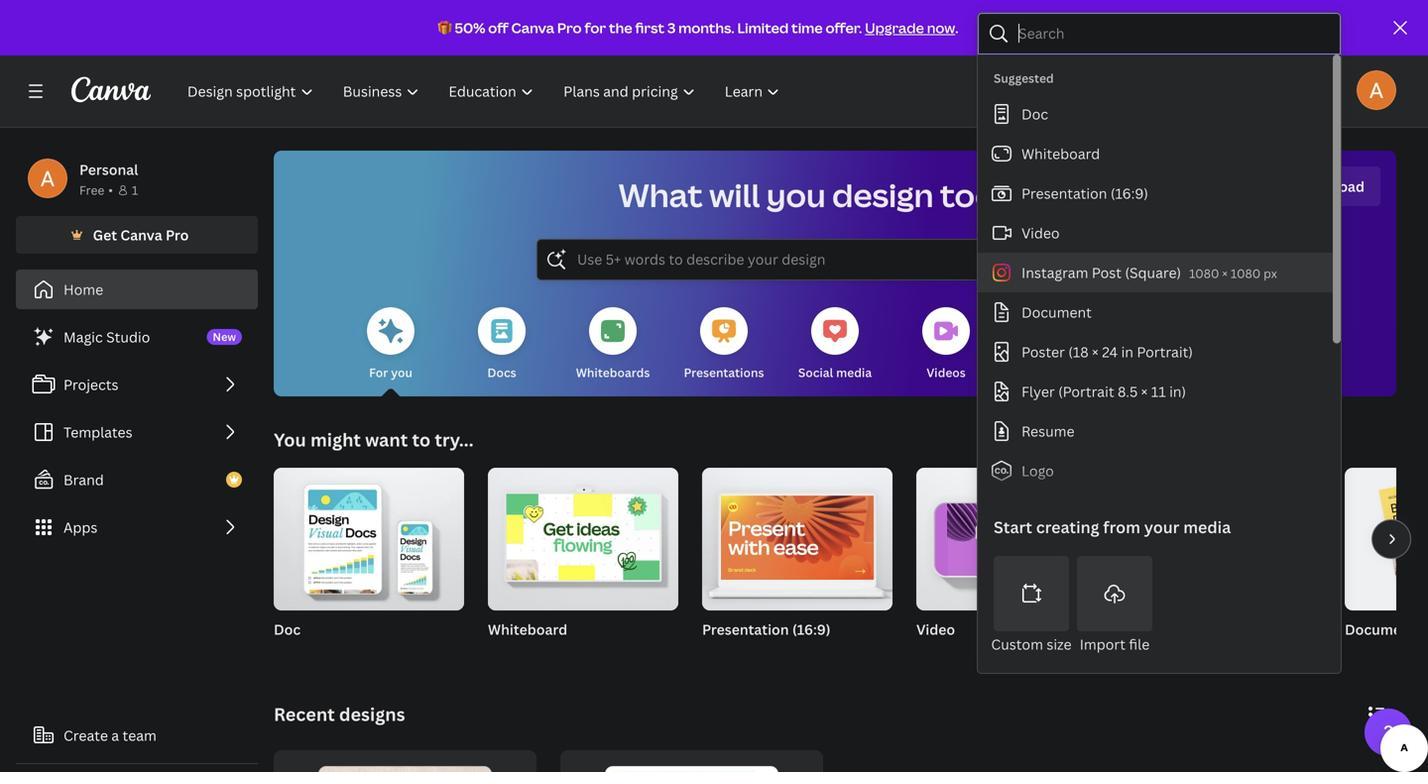 Task type: vqa. For each thing, say whether or not it's contained in the screenshot.
pro to the top
yes



Task type: describe. For each thing, give the bounding box(es) containing it.
try...
[[435, 428, 474, 452]]

studio
[[106, 328, 150, 347]]

first
[[635, 18, 665, 37]]

× inside flyer (portrait 8.5 × 11 in) link
[[1142, 382, 1148, 401]]

free
[[79, 182, 104, 198]]

offer.
[[826, 18, 863, 37]]

logo
[[1022, 462, 1054, 481]]

in
[[1122, 343, 1134, 362]]

11
[[1152, 382, 1166, 401]]

group for presentation (16:9) group on the bottom
[[702, 460, 893, 611]]

instagram post (square) 1080 × 1080 px
[[1022, 263, 1278, 282]]

upgrade
[[865, 18, 925, 37]]

24
[[1103, 343, 1118, 362]]

file
[[1130, 635, 1150, 654]]

get
[[93, 226, 117, 245]]

8.5
[[1118, 382, 1138, 401]]

presentation (16:9) group
[[702, 460, 893, 665]]

apps link
[[16, 508, 258, 548]]

auto
[[1345, 646, 1373, 663]]

create
[[64, 727, 108, 746]]

group for 'doc' group
[[274, 460, 464, 611]]

poster (18 × 24 in portrait) link
[[978, 332, 1334, 372]]

creating
[[1037, 517, 1100, 538]]

now
[[927, 18, 956, 37]]

flyer
[[1022, 382, 1055, 401]]

post for instagram post (square)
[[1202, 621, 1232, 639]]

top level navigation element
[[175, 71, 797, 111]]

custom size
[[992, 635, 1072, 654]]

new
[[213, 329, 236, 344]]

list containing magic studio
[[16, 318, 258, 548]]

portrait)
[[1137, 343, 1193, 362]]

might
[[311, 428, 361, 452]]

document link
[[978, 293, 1334, 332]]

1920 × 1080 px button
[[917, 645, 1023, 665]]

1
[[132, 182, 138, 198]]

magic
[[64, 328, 103, 347]]

instagram post (square) group
[[1131, 468, 1322, 665]]

video group
[[917, 468, 1107, 665]]

🎁
[[438, 18, 452, 37]]

instagram for instagram post (square)
[[1131, 621, 1199, 639]]

start
[[994, 517, 1033, 538]]

(portrait
[[1059, 382, 1115, 401]]

flyer (portrait 8.5 × 11 in) link
[[978, 372, 1334, 412]]

team
[[123, 727, 157, 746]]

.
[[956, 18, 959, 37]]

personal
[[79, 160, 138, 179]]

canva inside get canva pro button
[[120, 226, 162, 245]]

video for video
[[1022, 224, 1060, 243]]

1 horizontal spatial doc
[[1022, 105, 1049, 124]]

brand link
[[16, 460, 258, 500]]

presentation (16:9) inside group
[[702, 621, 831, 639]]

presentation (16:9) inside 'link'
[[1022, 184, 1149, 203]]

px inside video 1920 × 1080 px
[[990, 646, 1003, 663]]

design
[[833, 174, 934, 217]]

upload
[[1316, 177, 1365, 196]]

1080 for video
[[957, 646, 987, 663]]

templates link
[[16, 413, 258, 452]]

the
[[609, 18, 633, 37]]

upgrade now button
[[865, 18, 956, 37]]

home link
[[16, 270, 258, 310]]

poster (18 × 24 in portrait)
[[1022, 343, 1193, 362]]

apps
[[64, 518, 98, 537]]

0 horizontal spatial size
[[1047, 635, 1072, 654]]

presentation (16:9) link
[[978, 174, 1334, 213]]

0 vertical spatial canva
[[511, 18, 555, 37]]

🎁 50% off canva pro for the first 3 months. limited time offer. upgrade now .
[[438, 18, 959, 37]]

1 horizontal spatial media
[[1184, 517, 1232, 538]]

in)
[[1170, 382, 1187, 401]]

you might want to try...
[[274, 428, 474, 452]]

a
[[111, 727, 119, 746]]

whiteboard inside group
[[488, 621, 568, 639]]

× inside video 1920 × 1080 px
[[948, 646, 954, 663]]

(16:9) inside group
[[793, 621, 831, 639]]

free •
[[79, 182, 113, 198]]

document for document
[[1022, 303, 1092, 322]]

•
[[108, 182, 113, 198]]

whiteboards
[[576, 365, 650, 381]]

social
[[799, 365, 834, 381]]

limited
[[738, 18, 789, 37]]

projects link
[[16, 365, 258, 405]]

to
[[412, 428, 431, 452]]

designs
[[339, 703, 405, 727]]

projects
[[64, 376, 119, 394]]

group for 'instagram post (square)' 'group'
[[1131, 468, 1322, 611]]

want
[[365, 428, 408, 452]]

group for whiteboard group
[[488, 460, 679, 611]]



Task type: locate. For each thing, give the bounding box(es) containing it.
you right will on the top
[[767, 174, 826, 217]]

0 horizontal spatial instagram
[[1022, 263, 1089, 282]]

size inside document auto size
[[1376, 646, 1397, 663]]

you inside button
[[391, 365, 413, 381]]

group for video group in the bottom right of the page
[[917, 468, 1107, 611]]

0 vertical spatial (square)
[[1126, 263, 1182, 282]]

0 vertical spatial you
[[767, 174, 826, 217]]

what will you design today?
[[619, 174, 1052, 217]]

0 horizontal spatial (16:9)
[[793, 621, 831, 639]]

for you button
[[367, 294, 415, 397]]

post for instagram post (square) 1080 × 1080 px
[[1092, 263, 1122, 282]]

1 vertical spatial post
[[1202, 621, 1232, 639]]

for
[[585, 18, 606, 37]]

custom
[[992, 635, 1044, 654]]

upload button
[[1300, 167, 1381, 206]]

× left 11
[[1142, 382, 1148, 401]]

1 horizontal spatial presentation (16:9)
[[1022, 184, 1149, 203]]

1 horizontal spatial you
[[767, 174, 826, 217]]

1 horizontal spatial size
[[1376, 646, 1397, 663]]

2 horizontal spatial 1080
[[1231, 265, 1261, 282]]

× inside instagram post (square) 1080 × 1080 px
[[1223, 265, 1228, 282]]

0 vertical spatial pro
[[557, 18, 582, 37]]

apple lee image
[[1357, 70, 1397, 110]]

for
[[369, 365, 388, 381]]

0 horizontal spatial (square)
[[1126, 263, 1182, 282]]

50%
[[455, 18, 486, 37]]

poster
[[1022, 343, 1065, 362]]

0 vertical spatial presentation (16:9)
[[1022, 184, 1149, 203]]

0 vertical spatial video
[[1022, 224, 1060, 243]]

whiteboard link
[[978, 134, 1334, 174]]

1 vertical spatial presentation (16:9)
[[702, 621, 831, 639]]

0 horizontal spatial document
[[1022, 303, 1092, 322]]

videos button
[[923, 294, 970, 397]]

0 horizontal spatial 1080
[[957, 646, 987, 663]]

presentation (16:9)
[[1022, 184, 1149, 203], [702, 621, 831, 639]]

video inside "video" link
[[1022, 224, 1060, 243]]

video 1920 × 1080 px
[[917, 621, 1003, 663]]

1 vertical spatial video
[[917, 621, 956, 639]]

(square) for instagram post (square) 1080 × 1080 px
[[1126, 263, 1182, 282]]

video up 1920
[[917, 621, 956, 639]]

1 vertical spatial document
[[1345, 621, 1416, 639]]

video down the today?
[[1022, 224, 1060, 243]]

1 horizontal spatial (square)
[[1236, 621, 1293, 639]]

1 horizontal spatial instagram
[[1131, 621, 1199, 639]]

0 horizontal spatial video
[[917, 621, 956, 639]]

1 vertical spatial (square)
[[1236, 621, 1293, 639]]

post inside 'group'
[[1202, 621, 1232, 639]]

0 horizontal spatial you
[[391, 365, 413, 381]]

group
[[274, 460, 464, 611], [488, 460, 679, 611], [702, 460, 893, 611], [917, 468, 1107, 611], [1131, 468, 1322, 611], [1345, 468, 1429, 611]]

home
[[64, 280, 103, 299]]

videos
[[927, 365, 966, 381]]

1080
[[1190, 265, 1220, 282], [1231, 265, 1261, 282], [957, 646, 987, 663]]

document auto size
[[1345, 621, 1416, 663]]

size right auto
[[1376, 646, 1397, 663]]

0 vertical spatial post
[[1092, 263, 1122, 282]]

0 vertical spatial instagram
[[1022, 263, 1089, 282]]

0 horizontal spatial doc
[[274, 621, 301, 639]]

0 horizontal spatial presentation
[[702, 621, 789, 639]]

1 horizontal spatial canva
[[511, 18, 555, 37]]

canva right get
[[120, 226, 162, 245]]

1 vertical spatial instagram
[[1131, 621, 1199, 639]]

× left 24
[[1093, 343, 1099, 362]]

instagram for instagram post (square) 1080 × 1080 px
[[1022, 263, 1089, 282]]

will
[[710, 174, 760, 217]]

(16:9) inside 'link'
[[1111, 184, 1149, 203]]

0 vertical spatial (16:9)
[[1111, 184, 1149, 203]]

document inside document link
[[1022, 303, 1092, 322]]

document up auto
[[1345, 621, 1416, 639]]

1080 for instagram post (square)
[[1190, 265, 1220, 282]]

whiteboard
[[1022, 144, 1101, 163], [488, 621, 568, 639]]

doc group
[[274, 460, 464, 665]]

1 vertical spatial presentation
[[702, 621, 789, 639]]

1 vertical spatial px
[[990, 646, 1003, 663]]

templates
[[64, 423, 133, 442]]

off
[[488, 18, 509, 37]]

document
[[1022, 303, 1092, 322], [1345, 621, 1416, 639]]

recent
[[274, 703, 335, 727]]

media right your
[[1184, 517, 1232, 538]]

document inside document group
[[1345, 621, 1416, 639]]

import file
[[1080, 635, 1150, 654]]

0 horizontal spatial pro
[[166, 226, 189, 245]]

docs
[[488, 365, 517, 381]]

document up poster
[[1022, 303, 1092, 322]]

1 horizontal spatial (16:9)
[[1111, 184, 1149, 203]]

video
[[1022, 224, 1060, 243], [917, 621, 956, 639]]

1 horizontal spatial video
[[1022, 224, 1060, 243]]

social media button
[[799, 294, 872, 397]]

0 horizontal spatial media
[[836, 365, 872, 381]]

create a team button
[[16, 716, 258, 756]]

media right social
[[836, 365, 872, 381]]

1 vertical spatial media
[[1184, 517, 1232, 538]]

get canva pro button
[[16, 216, 258, 254]]

video for video 1920 × 1080 px
[[917, 621, 956, 639]]

1080 inside video 1920 × 1080 px
[[957, 646, 987, 663]]

what
[[619, 174, 703, 217]]

document group
[[1345, 468, 1429, 665]]

0 horizontal spatial px
[[990, 646, 1003, 663]]

presentation inside group
[[702, 621, 789, 639]]

document for document auto size
[[1345, 621, 1416, 639]]

0 horizontal spatial whiteboard
[[488, 621, 568, 639]]

you right for
[[391, 365, 413, 381]]

get canva pro
[[93, 226, 189, 245]]

1 horizontal spatial px
[[1264, 265, 1278, 282]]

× up document link
[[1223, 265, 1228, 282]]

size right custom
[[1047, 635, 1072, 654]]

pro left for
[[557, 18, 582, 37]]

× inside poster (18 × 24 in portrait) 'link'
[[1093, 343, 1099, 362]]

1 vertical spatial pro
[[166, 226, 189, 245]]

doc
[[1022, 105, 1049, 124], [274, 621, 301, 639]]

video inside video 1920 × 1080 px
[[917, 621, 956, 639]]

1 vertical spatial (16:9)
[[793, 621, 831, 639]]

doc up recent
[[274, 621, 301, 639]]

instagram inside 'group'
[[1131, 621, 1199, 639]]

× right 1920
[[948, 646, 954, 663]]

0 vertical spatial presentation
[[1022, 184, 1108, 203]]

resume
[[1022, 422, 1075, 441]]

1 horizontal spatial 1080
[[1190, 265, 1220, 282]]

whiteboards button
[[576, 294, 650, 397]]

1 horizontal spatial whiteboard
[[1022, 144, 1101, 163]]

0 vertical spatial media
[[836, 365, 872, 381]]

×
[[1223, 265, 1228, 282], [1093, 343, 1099, 362], [1142, 382, 1148, 401], [948, 646, 954, 663]]

post right file
[[1202, 621, 1232, 639]]

None search field
[[538, 240, 1133, 280]]

1 horizontal spatial presentation
[[1022, 184, 1108, 203]]

1 horizontal spatial post
[[1202, 621, 1232, 639]]

px inside instagram post (square) 1080 × 1080 px
[[1264, 265, 1278, 282]]

brand
[[64, 471, 104, 490]]

0 vertical spatial px
[[1264, 265, 1278, 282]]

docs button
[[478, 294, 526, 397]]

doc down suggested
[[1022, 105, 1049, 124]]

you
[[274, 428, 306, 452]]

post up document link
[[1092, 263, 1122, 282]]

presentations
[[684, 365, 764, 381]]

1 vertical spatial whiteboard
[[488, 621, 568, 639]]

1 horizontal spatial document
[[1345, 621, 1416, 639]]

3
[[668, 18, 676, 37]]

0 horizontal spatial presentation (16:9)
[[702, 621, 831, 639]]

(18
[[1069, 343, 1089, 362]]

1 vertical spatial you
[[391, 365, 413, 381]]

canva
[[511, 18, 555, 37], [120, 226, 162, 245]]

group for document group
[[1345, 468, 1429, 611]]

instagram post (square)
[[1131, 621, 1293, 639]]

0 horizontal spatial post
[[1092, 263, 1122, 282]]

instagram up poster
[[1022, 263, 1089, 282]]

1920
[[917, 646, 945, 663]]

size
[[1047, 635, 1072, 654], [1376, 646, 1397, 663]]

0 vertical spatial whiteboard
[[1022, 144, 1101, 163]]

your
[[1145, 517, 1180, 538]]

doc link
[[978, 94, 1334, 134]]

magic studio
[[64, 328, 150, 347]]

pro inside button
[[166, 226, 189, 245]]

whiteboard group
[[488, 460, 679, 665]]

presentation inside 'link'
[[1022, 184, 1108, 203]]

(square) inside 'group'
[[1236, 621, 1293, 639]]

create a team
[[64, 727, 157, 746]]

0 vertical spatial document
[[1022, 303, 1092, 322]]

0 horizontal spatial canva
[[120, 226, 162, 245]]

recent designs
[[274, 703, 405, 727]]

0 vertical spatial doc
[[1022, 105, 1049, 124]]

pro
[[557, 18, 582, 37], [166, 226, 189, 245]]

suggested
[[994, 70, 1054, 86]]

(16:9)
[[1111, 184, 1149, 203], [793, 621, 831, 639]]

Search search field
[[1019, 15, 1328, 53]]

(square) for instagram post (square)
[[1236, 621, 1293, 639]]

(square)
[[1126, 263, 1182, 282], [1236, 621, 1293, 639]]

pro up home link
[[166, 226, 189, 245]]

video link
[[978, 213, 1334, 253]]

instagram right import
[[1131, 621, 1199, 639]]

months.
[[679, 18, 735, 37]]

1 vertical spatial canva
[[120, 226, 162, 245]]

media inside social media button
[[836, 365, 872, 381]]

flyer (portrait 8.5 × 11 in)
[[1022, 382, 1187, 401]]

resume link
[[978, 412, 1334, 451]]

you
[[767, 174, 826, 217], [391, 365, 413, 381]]

start creating from your media
[[994, 517, 1232, 538]]

import
[[1080, 635, 1126, 654]]

doc inside group
[[274, 621, 301, 639]]

canva right the off
[[511, 18, 555, 37]]

logo link
[[978, 451, 1334, 491]]

1 vertical spatial doc
[[274, 621, 301, 639]]

media
[[836, 365, 872, 381], [1184, 517, 1232, 538]]

list
[[16, 318, 258, 548]]

for you
[[369, 365, 413, 381]]

from
[[1104, 517, 1141, 538]]

social media
[[799, 365, 872, 381]]

1 horizontal spatial pro
[[557, 18, 582, 37]]

Search search field
[[577, 241, 1093, 279]]



